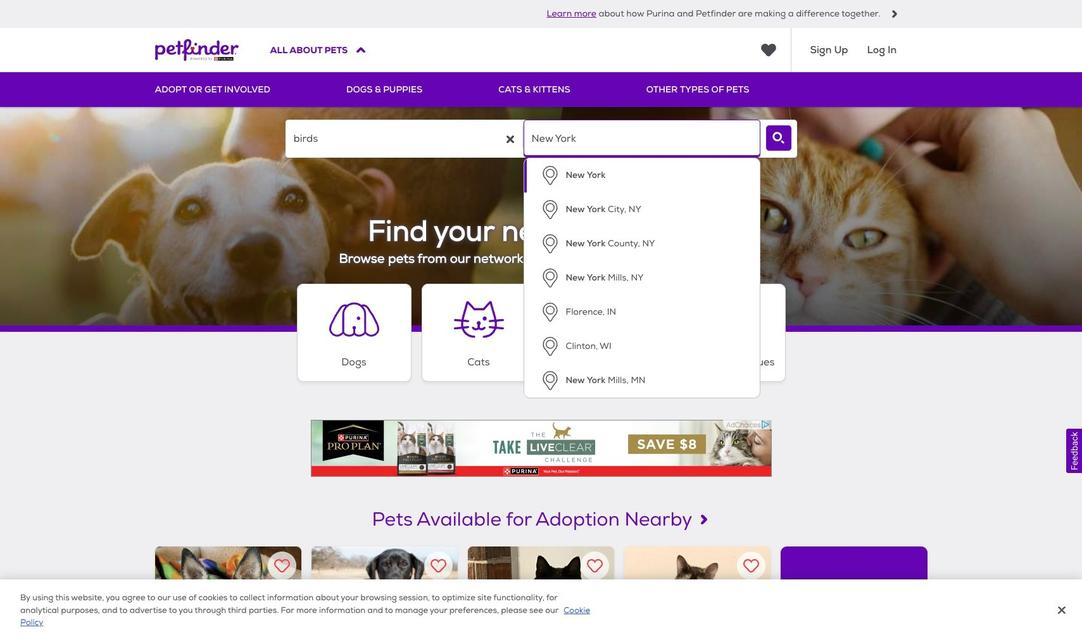 Task type: vqa. For each thing, say whether or not it's contained in the screenshot.
potential dog matches image
no



Task type: locate. For each thing, give the bounding box(es) containing it.
hilary, adoptable, adult female tortoiseshell & domestic short hair, in simpsonville, sc. image
[[625, 546, 771, 644]]

chloe sc, adoptable, adult female rat terrier, in greenville, sc. image
[[155, 546, 301, 644]]

favorite preston image
[[431, 558, 447, 574]]

favorite hilary image
[[744, 558, 760, 574]]

Enter City, State, or ZIP text field
[[524, 120, 760, 158]]

9c2b2 image
[[891, 10, 899, 18]]



Task type: describe. For each thing, give the bounding box(es) containing it.
preston, adoptable, adult male hound & mixed breed, in greenville, sc. image
[[311, 546, 458, 644]]

favorite chloe sc image
[[274, 558, 290, 574]]

petfinder logo image
[[155, 28, 238, 72]]

favorite panda image
[[587, 558, 603, 574]]

privacy alert dialog
[[0, 580, 1083, 644]]

primary element
[[155, 72, 928, 107]]

advertisement element
[[311, 420, 772, 477]]

location search suggestions list box
[[524, 158, 760, 398]]

Search Terrier, Kitten, etc. text field
[[285, 120, 522, 158]]

panda, adoptable, adult male domestic medium hair, in fountain inn, sc. image
[[468, 546, 615, 644]]



